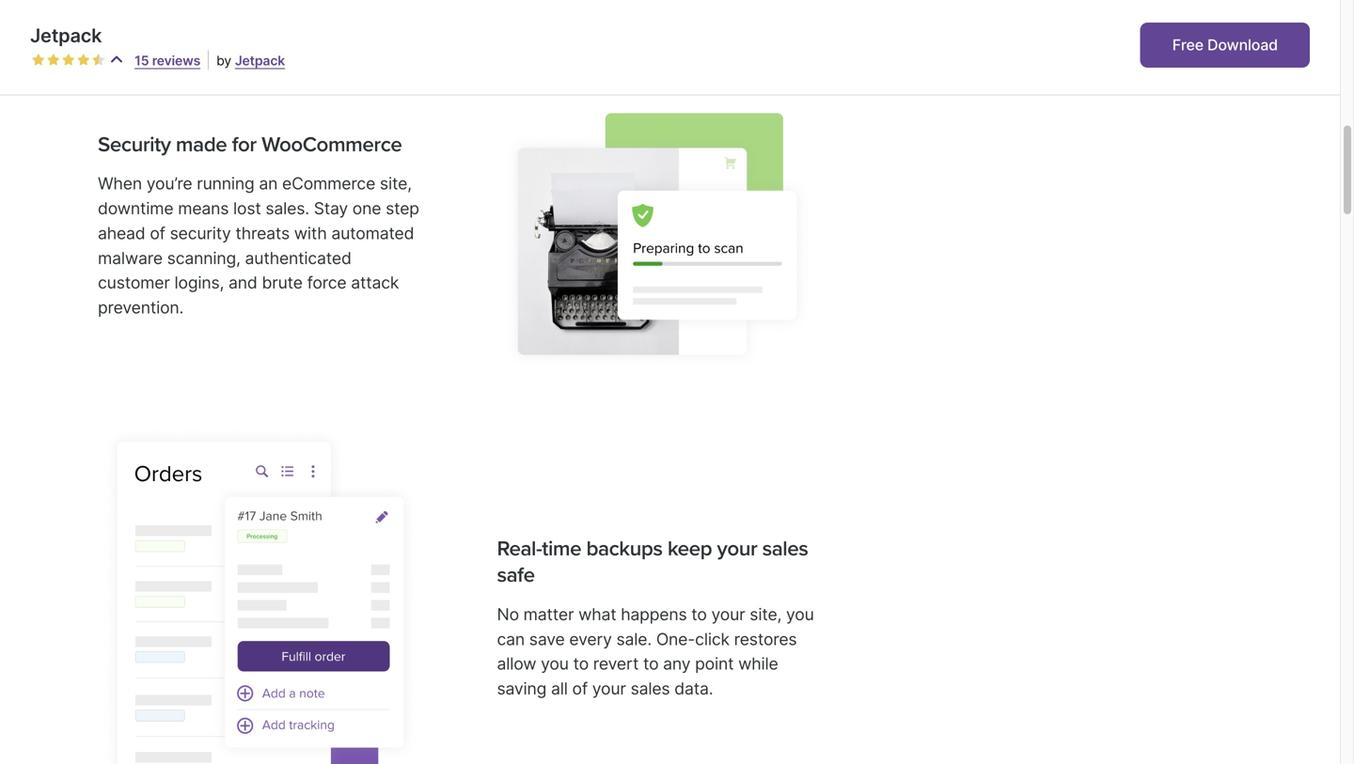 Task type: locate. For each thing, give the bounding box(es) containing it.
to
[[692, 605, 707, 624], [573, 654, 589, 674], [643, 654, 659, 674]]

sales.
[[266, 198, 309, 218]]

reviews
[[152, 53, 200, 69]]

your down revert
[[592, 679, 626, 699]]

you up restores
[[786, 605, 814, 624]]

attack
[[351, 273, 399, 293]]

site, inside the no matter what happens to your site, you can save every sale. one-click restores allow you to revert to any point while saving all of your sales data.
[[750, 605, 782, 624]]

0 vertical spatial of
[[150, 223, 165, 243]]

point
[[695, 654, 734, 674]]

1 horizontal spatial jetpack
[[235, 53, 285, 69]]

site,
[[380, 174, 412, 193], [750, 605, 782, 624]]

your up click
[[712, 605, 745, 624]]

revert
[[593, 654, 639, 674]]

force
[[307, 273, 347, 293]]

1 horizontal spatial site,
[[750, 605, 782, 624]]

rate product 3 stars image
[[62, 54, 75, 67]]

when you're running an ecommerce site, downtime means lost sales. stay one step ahead of security threats with automated malware scanning, authenticated customer logins, and brute force attack prevention.
[[98, 174, 419, 318]]

stay
[[314, 198, 348, 218]]

0 vertical spatial site,
[[380, 174, 412, 193]]

step
[[386, 198, 419, 218]]

1 vertical spatial of
[[572, 679, 588, 699]]

0 horizontal spatial you
[[541, 654, 569, 674]]

security
[[170, 223, 231, 243]]

sales up restores
[[762, 537, 808, 562]]

with
[[294, 223, 327, 243]]

rate product 5 stars image
[[92, 54, 105, 67]]

your right keep at the bottom of the page
[[717, 537, 757, 562]]

you up all
[[541, 654, 569, 674]]

1 vertical spatial you
[[541, 654, 569, 674]]

an
[[259, 174, 278, 193]]

0 horizontal spatial of
[[150, 223, 165, 243]]

you're
[[146, 174, 192, 193]]

while
[[738, 654, 778, 674]]

allow
[[497, 654, 536, 674]]

security made for woocommerce
[[98, 132, 402, 157]]

1 vertical spatial sales
[[631, 679, 670, 699]]

of right all
[[572, 679, 588, 699]]

0 vertical spatial sales
[[762, 537, 808, 562]]

sales
[[762, 537, 808, 562], [631, 679, 670, 699]]

downtime
[[98, 198, 173, 218]]

15 reviews
[[135, 53, 200, 69]]

rate product 4 stars image
[[77, 54, 90, 67]]

jetpack up rate product 3 stars icon
[[30, 24, 102, 47]]

download
[[1208, 36, 1278, 54]]

1 vertical spatial jetpack
[[235, 53, 285, 69]]

what
[[579, 605, 616, 624]]

of
[[150, 223, 165, 243], [572, 679, 588, 699]]

any
[[663, 654, 691, 674]]

jetpack
[[30, 24, 102, 47], [235, 53, 285, 69]]

2 vertical spatial your
[[592, 679, 626, 699]]

free
[[1173, 36, 1204, 54]]

one-
[[656, 630, 695, 649]]

site, up step
[[380, 174, 412, 193]]

lost
[[233, 198, 261, 218]]

sales inside the no matter what happens to your site, you can save every sale. one-click restores allow you to revert to any point while saving all of your sales data.
[[631, 679, 670, 699]]

1 horizontal spatial sales
[[762, 537, 808, 562]]

to down every at the left bottom of the page
[[573, 654, 589, 674]]

of down downtime
[[150, 223, 165, 243]]

keep
[[668, 537, 712, 562]]

jetpack link
[[235, 53, 285, 69]]

automated
[[331, 223, 414, 243]]

1 vertical spatial site,
[[750, 605, 782, 624]]

save
[[529, 630, 565, 649]]

and
[[229, 273, 257, 293]]

0 horizontal spatial imagealt image
[[98, 427, 422, 765]]

sales down any in the bottom of the page
[[631, 679, 670, 699]]

0 vertical spatial jetpack
[[30, 24, 102, 47]]

site, up restores
[[750, 605, 782, 624]]

imagealt image for real-time backups keep your sales safe
[[98, 427, 422, 765]]

to left any in the bottom of the page
[[643, 654, 659, 674]]

0 horizontal spatial site,
[[380, 174, 412, 193]]

running
[[197, 174, 255, 193]]

threats
[[235, 223, 290, 243]]

prevention.
[[98, 298, 184, 318]]

1 vertical spatial imagealt image
[[98, 427, 422, 765]]

every
[[569, 630, 612, 649]]

ecommerce
[[282, 174, 375, 193]]

no
[[497, 605, 519, 624]]

imagealt image
[[497, 113, 821, 366], [98, 427, 422, 765]]

by jetpack
[[216, 53, 285, 69]]

your
[[717, 537, 757, 562], [712, 605, 745, 624], [592, 679, 626, 699]]

0 vertical spatial imagealt image
[[497, 113, 821, 366]]

you
[[786, 605, 814, 624], [541, 654, 569, 674]]

jetpack right by
[[235, 53, 285, 69]]

by
[[216, 53, 231, 69]]

0 horizontal spatial sales
[[631, 679, 670, 699]]

0 vertical spatial you
[[786, 605, 814, 624]]

0 vertical spatial your
[[717, 537, 757, 562]]

to up click
[[692, 605, 707, 624]]

1 horizontal spatial imagealt image
[[497, 113, 821, 366]]

1 horizontal spatial of
[[572, 679, 588, 699]]

all
[[551, 679, 568, 699]]

happens
[[621, 605, 687, 624]]

your inside real-time backups keep your sales safe
[[717, 537, 757, 562]]



Task type: describe. For each thing, give the bounding box(es) containing it.
real-time backups keep your sales safe
[[497, 537, 808, 588]]

authenticated
[[245, 248, 352, 268]]

when
[[98, 174, 142, 193]]

scanning,
[[167, 248, 241, 268]]

means
[[178, 198, 229, 218]]

site, inside when you're running an ecommerce site, downtime means lost sales. stay one step ahead of security threats with automated malware scanning, authenticated customer logins, and brute force attack prevention.
[[380, 174, 412, 193]]

15
[[135, 53, 149, 69]]

woocommerce
[[262, 132, 402, 157]]

malware
[[98, 248, 163, 268]]

2 horizontal spatial to
[[692, 605, 707, 624]]

1 horizontal spatial you
[[786, 605, 814, 624]]

sales inside real-time backups keep your sales safe
[[762, 537, 808, 562]]

rate product 2 stars image
[[47, 54, 60, 67]]

restores
[[734, 630, 797, 649]]

of inside when you're running an ecommerce site, downtime means lost sales. stay one step ahead of security threats with automated malware scanning, authenticated customer logins, and brute force attack prevention.
[[150, 223, 165, 243]]

logins,
[[174, 273, 224, 293]]

backups
[[586, 537, 663, 562]]

saving
[[497, 679, 547, 699]]

no matter what happens to your site, you can save every sale. one-click restores allow you to revert to any point while saving all of your sales data.
[[497, 605, 814, 699]]

time
[[542, 537, 581, 562]]

0 horizontal spatial jetpack
[[30, 24, 102, 47]]

customer
[[98, 273, 170, 293]]

security
[[98, 132, 171, 157]]

safe
[[497, 563, 535, 588]]

1 horizontal spatial to
[[643, 654, 659, 674]]

brute
[[262, 273, 303, 293]]

rate product 1 star image
[[32, 54, 45, 67]]

for
[[232, 132, 257, 157]]

free download link
[[1141, 23, 1310, 68]]

ahead
[[98, 223, 145, 243]]

real-
[[497, 537, 542, 562]]

imagealt image for security made for woocommerce
[[497, 113, 821, 366]]

click
[[695, 630, 730, 649]]

made
[[176, 132, 227, 157]]

can
[[497, 630, 525, 649]]

15 reviews link
[[135, 53, 200, 69]]

sale.
[[617, 630, 652, 649]]

matter
[[524, 605, 574, 624]]

data.
[[675, 679, 713, 699]]

of inside the no matter what happens to your site, you can save every sale. one-click restores allow you to revert to any point while saving all of your sales data.
[[572, 679, 588, 699]]

free download
[[1173, 36, 1278, 54]]

1 vertical spatial your
[[712, 605, 745, 624]]

one
[[353, 198, 381, 218]]

0 horizontal spatial to
[[573, 654, 589, 674]]



Task type: vqa. For each thing, say whether or not it's contained in the screenshot.
Service navigation menu element
no



